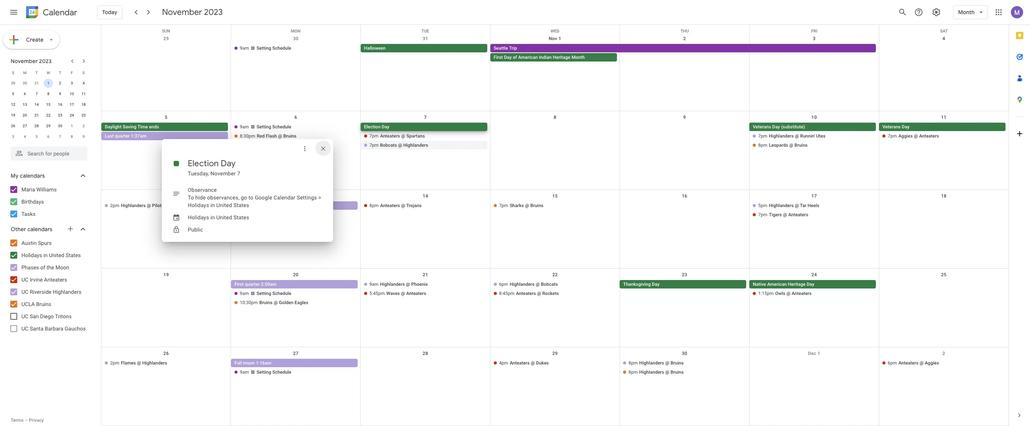 Task type: locate. For each thing, give the bounding box(es) containing it.
7 down 30 element
[[59, 135, 61, 139]]

2pm for 2pm highlanders @ pilots
[[110, 203, 119, 209]]

7pm for 7pm tigers @ anteaters
[[759, 212, 768, 218]]

in
[[211, 202, 215, 209], [211, 215, 215, 221], [43, 253, 48, 259]]

1 vertical spatial 8
[[554, 115, 557, 120]]

7 inside "element"
[[59, 135, 61, 139]]

5 for sun
[[165, 115, 168, 120]]

4 up 11 element
[[83, 81, 85, 85]]

27 for dec 1
[[293, 351, 299, 357]]

1 horizontal spatial 19
[[164, 273, 169, 278]]

11 for sun
[[942, 115, 947, 120]]

1 vertical spatial november 2023
[[11, 58, 52, 65]]

5 inside grid
[[165, 115, 168, 120]]

1:37am
[[131, 134, 147, 139]]

holidays in united states up the
[[21, 253, 81, 259]]

22 up rockets
[[553, 273, 558, 278]]

t left f
[[59, 71, 61, 75]]

1 horizontal spatial 31
[[423, 36, 428, 41]]

quarter
[[115, 134, 130, 139], [245, 282, 260, 287]]

holidays in united states down observances,
[[188, 215, 249, 221]]

trip
[[509, 46, 517, 51]]

row
[[101, 25, 1009, 34], [101, 33, 1009, 111], [7, 67, 90, 78], [7, 78, 90, 89], [7, 89, 90, 100], [7, 100, 90, 110], [7, 110, 90, 121], [101, 111, 1009, 190], [7, 121, 90, 132], [7, 132, 90, 142], [101, 190, 1009, 269], [101, 269, 1009, 348], [101, 348, 1009, 427]]

of down trip
[[513, 55, 517, 60]]

american up owls
[[768, 282, 787, 287]]

21 down 14 element
[[34, 113, 39, 118]]

0 horizontal spatial quarter
[[115, 134, 130, 139]]

election up tuesday, at the top
[[188, 158, 219, 169]]

1 vertical spatial holidays in united states
[[21, 253, 81, 259]]

month inside 'seattle trip first day of american indian heritage month'
[[572, 55, 585, 60]]

0 horizontal spatial 8
[[47, 92, 49, 96]]

1 vertical spatial 6pm
[[888, 361, 898, 366]]

day up 7pm anteaters @ spartans
[[382, 124, 390, 130]]

election inside election day tuesday, november 7
[[188, 158, 219, 169]]

month button
[[954, 3, 989, 21]]

states down go
[[234, 202, 249, 209]]

in inside the 'observance to hide observances, go to google calendar settings > holidays in united states'
[[211, 202, 215, 209]]

s right f
[[83, 71, 85, 75]]

17 element
[[67, 100, 76, 109]]

daylight
[[105, 124, 122, 130]]

11 inside grid
[[942, 115, 947, 120]]

tar
[[801, 203, 807, 209]]

0 horizontal spatial 9
[[59, 92, 61, 96]]

1 vertical spatial election
[[188, 158, 219, 169]]

9 for november 2023
[[59, 92, 61, 96]]

1:16am
[[256, 361, 272, 366]]

1 horizontal spatial s
[[83, 71, 85, 75]]

0 horizontal spatial s
[[12, 71, 14, 75]]

row containing s
[[7, 67, 90, 78]]

17 down 10 "element"
[[70, 103, 74, 107]]

23 down 16 element
[[58, 113, 62, 118]]

ucla
[[21, 302, 35, 308]]

1 horizontal spatial first
[[494, 55, 503, 60]]

election
[[364, 124, 381, 130], [188, 158, 219, 169]]

7pm aggies @ anteaters
[[888, 134, 940, 139]]

0 horizontal spatial 28
[[34, 124, 39, 128]]

thanksgiving day
[[624, 282, 660, 287]]

6 down 29 element
[[47, 135, 49, 139]]

8 for sun
[[554, 115, 557, 120]]

row containing 13
[[101, 190, 1009, 269]]

states up the "moon"
[[66, 253, 81, 259]]

1 vertical spatial 25
[[942, 273, 947, 278]]

0 horizontal spatial 2023
[[39, 58, 52, 65]]

26 for dec 1
[[164, 351, 169, 357]]

2 vertical spatial 3
[[12, 135, 14, 139]]

december 9 element
[[79, 132, 88, 142]]

calendar heading
[[41, 7, 77, 18]]

election up 7pm anteaters @ spartans
[[364, 124, 381, 130]]

uc for uc irvine anteaters
[[21, 277, 28, 283]]

setting schedule down mon
[[257, 46, 291, 51]]

0 vertical spatial 21
[[34, 113, 39, 118]]

american
[[519, 55, 538, 60], [768, 282, 787, 287]]

saving
[[123, 124, 137, 130]]

moon down to
[[245, 203, 257, 209]]

quarter down saving at top
[[115, 134, 130, 139]]

1 horizontal spatial american
[[768, 282, 787, 287]]

24
[[70, 113, 74, 118], [812, 273, 818, 278]]

11 inside row group
[[81, 92, 86, 96]]

11 for november 2023
[[81, 92, 86, 96]]

pilots
[[152, 203, 164, 209]]

2 inside december 2 element
[[83, 124, 85, 128]]

1 vertical spatial 5
[[165, 115, 168, 120]]

6 down october 30 element
[[24, 92, 26, 96]]

calendars inside dropdown button
[[27, 226, 52, 233]]

observances,
[[207, 195, 240, 201]]

26 inside row group
[[11, 124, 15, 128]]

0 vertical spatial 13
[[23, 103, 27, 107]]

month right "indian" on the right top of page
[[572, 55, 585, 60]]

october 31 element
[[32, 79, 41, 88]]

5 down october 29 element
[[12, 92, 14, 96]]

None search field
[[0, 144, 95, 161]]

holidays down hide
[[188, 202, 209, 209]]

states
[[234, 202, 249, 209], [234, 215, 249, 221], [66, 253, 81, 259]]

2pm
[[110, 203, 119, 209], [110, 361, 119, 366]]

states inside "other calendars" list
[[66, 253, 81, 259]]

24 inside 24 element
[[70, 113, 74, 118]]

uc left san
[[21, 314, 28, 320]]

t up october 31 "element"
[[35, 71, 38, 75]]

1 vertical spatial aggies
[[925, 361, 940, 366]]

in inside "other calendars" list
[[43, 253, 48, 259]]

calendar up "new moon 1:27am" button
[[274, 195, 296, 201]]

0 vertical spatial 27
[[23, 124, 27, 128]]

18 element
[[79, 100, 88, 109]]

calendar
[[43, 7, 77, 18], [274, 195, 296, 201]]

2 vertical spatial 6
[[47, 135, 49, 139]]

cell containing election day
[[361, 123, 491, 150]]

grid
[[101, 25, 1009, 427]]

row group containing 29
[[7, 78, 90, 142]]

9am button
[[231, 211, 358, 219]]

calendars up "maria"
[[20, 173, 45, 180]]

26 inside grid
[[164, 351, 169, 357]]

0 vertical spatial calendar
[[43, 7, 77, 18]]

october 29 element
[[9, 79, 18, 88]]

16 element
[[56, 100, 65, 109]]

1 cell
[[43, 78, 54, 89]]

m
[[23, 71, 27, 75]]

uc left santa
[[21, 326, 28, 332]]

28 for dec 1
[[423, 351, 428, 357]]

1 vertical spatial of
[[40, 265, 45, 271]]

8
[[47, 92, 49, 96], [554, 115, 557, 120], [71, 135, 73, 139]]

other
[[11, 226, 26, 233]]

1 horizontal spatial 24
[[812, 273, 818, 278]]

1 vertical spatial 15
[[553, 194, 558, 199]]

to
[[188, 195, 194, 201]]

heritage right "indian" on the right top of page
[[553, 55, 571, 60]]

0 horizontal spatial 22
[[46, 113, 51, 118]]

10 up 17 element
[[70, 92, 74, 96]]

month right settings menu image
[[959, 9, 975, 16]]

day inside election day "button"
[[382, 124, 390, 130]]

day for election day tuesday, november 7
[[221, 158, 236, 169]]

1 horizontal spatial 26
[[164, 351, 169, 357]]

tab list
[[1010, 25, 1031, 405]]

9 inside grid
[[684, 115, 686, 120]]

october 30 element
[[20, 79, 29, 88]]

holidays in united states inside "other calendars" list
[[21, 253, 81, 259]]

2 vertical spatial holidays
[[21, 253, 42, 259]]

0 vertical spatial 25
[[81, 113, 86, 118]]

0 horizontal spatial 6
[[24, 92, 26, 96]]

0 vertical spatial aggies
[[899, 134, 913, 139]]

1 horizontal spatial 14
[[423, 194, 428, 199]]

1 horizontal spatial 17
[[812, 194, 818, 199]]

1 vertical spatial 2pm
[[110, 361, 119, 366]]

calendars for my calendars
[[20, 173, 45, 180]]

election for election day
[[364, 124, 381, 130]]

7 inside election day tuesday, november 7
[[237, 171, 240, 177]]

6 up 8:30pm red flash @ bruins
[[295, 115, 297, 120]]

dukes
[[536, 361, 549, 366]]

tue
[[422, 29, 429, 34]]

cell containing seattle trip
[[491, 44, 880, 62]]

0 horizontal spatial 27
[[23, 124, 27, 128]]

cell containing 8pm
[[620, 359, 750, 378]]

5 down 28 element
[[36, 135, 38, 139]]

27 inside november 2023 grid
[[23, 124, 27, 128]]

veterans inside button
[[883, 124, 901, 130]]

quarter inside daylight saving time ends last quarter 1:37am
[[115, 134, 130, 139]]

cell containing full moon 1:16am
[[231, 359, 361, 378]]

1 vertical spatial calendars
[[27, 226, 52, 233]]

calendar up create
[[43, 7, 77, 18]]

austin
[[21, 240, 37, 246]]

26 down 19 element
[[11, 124, 15, 128]]

13 inside grid
[[293, 194, 299, 199]]

settings menu image
[[932, 8, 942, 17]]

daylight saving time ends last quarter 1:37am
[[105, 124, 159, 139]]

1 horizontal spatial 15
[[553, 194, 558, 199]]

uc up ucla
[[21, 289, 28, 295]]

1 down w
[[47, 81, 49, 85]]

20 up first quarter 2:50am button
[[293, 273, 299, 278]]

14 element
[[32, 100, 41, 109]]

schedule up the flash
[[272, 124, 291, 130]]

4 uc from the top
[[21, 326, 28, 332]]

0 horizontal spatial election
[[188, 158, 219, 169]]

10 element
[[67, 90, 76, 99]]

0 vertical spatial holidays
[[188, 202, 209, 209]]

24 element
[[67, 111, 76, 120]]

21 up phoenix
[[423, 273, 428, 278]]

2 vertical spatial november
[[211, 171, 236, 177]]

6 inside grid
[[295, 115, 297, 120]]

day inside veterans day (substitute) button
[[773, 124, 781, 130]]

heritage
[[553, 55, 571, 60], [788, 282, 806, 287]]

17 inside grid
[[812, 194, 818, 199]]

8pm highlanders @ bruins
[[629, 361, 684, 366], [629, 370, 684, 375]]

31 inside "element"
[[34, 81, 39, 85]]

native
[[753, 282, 767, 287]]

27 down 20 element
[[23, 124, 27, 128]]

8pm leopards @ bruins
[[759, 143, 808, 148]]

0 vertical spatial bobcats
[[380, 143, 397, 148]]

24 up native american heritage day button
[[812, 273, 818, 278]]

november up sun
[[162, 7, 202, 18]]

0 vertical spatial november
[[162, 7, 202, 18]]

day right thanksgiving
[[652, 282, 660, 287]]

0 vertical spatial 3
[[813, 36, 816, 41]]

5:45pm
[[370, 291, 385, 297]]

2pm for 2pm flames @ highlanders
[[110, 361, 119, 366]]

2 horizontal spatial 8
[[554, 115, 557, 120]]

first
[[494, 55, 503, 60], [235, 282, 244, 287]]

1 vertical spatial 31
[[34, 81, 39, 85]]

quarter left 2:50am
[[245, 282, 260, 287]]

2 uc from the top
[[21, 289, 28, 295]]

day inside 'veterans day' button
[[902, 124, 910, 130]]

row containing sun
[[101, 25, 1009, 34]]

22 down 15 element
[[46, 113, 51, 118]]

today
[[102, 9, 117, 16]]

0 vertical spatial 11
[[81, 92, 86, 96]]

calendars up austin spurs
[[27, 226, 52, 233]]

1 horizontal spatial 9
[[83, 135, 85, 139]]

6
[[24, 92, 26, 96], [295, 115, 297, 120], [47, 135, 49, 139]]

0 horizontal spatial 19
[[11, 113, 15, 118]]

26
[[11, 124, 15, 128], [164, 351, 169, 357]]

20 element
[[20, 111, 29, 120]]

3 down the fri
[[813, 36, 816, 41]]

4 down sat
[[943, 36, 946, 41]]

26 up 2pm flames @ highlanders
[[164, 351, 169, 357]]

4 inside december 4 element
[[24, 135, 26, 139]]

6pm for 6pm anteaters @ aggies
[[888, 361, 898, 366]]

veterans up leopards
[[753, 124, 772, 130]]

veterans for 7pm aggies @ anteaters
[[883, 124, 901, 130]]

1 horizontal spatial heritage
[[788, 282, 806, 287]]

7 inside grid
[[424, 115, 427, 120]]

–
[[25, 418, 28, 424]]

schedule down mon
[[272, 46, 291, 51]]

row group
[[7, 78, 90, 142]]

1 horizontal spatial holidays in united states
[[188, 215, 249, 221]]

14 inside grid
[[423, 194, 428, 199]]

heritage up 1:15pm owls @ anteaters
[[788, 282, 806, 287]]

27 for 1
[[23, 124, 27, 128]]

24 down 17 element
[[70, 113, 74, 118]]

setting schedule up 10:30pm bruins @ golden eagles
[[257, 291, 291, 297]]

november up m
[[11, 58, 38, 65]]

0 vertical spatial election
[[364, 124, 381, 130]]

4 down "27" element
[[24, 135, 26, 139]]

1 setting schedule from the top
[[257, 46, 291, 51]]

10:30pm
[[240, 300, 258, 306]]

row containing 12
[[7, 100, 90, 110]]

1 vertical spatial heritage
[[788, 282, 806, 287]]

united inside "other calendars" list
[[49, 253, 64, 259]]

26 for 1
[[11, 124, 15, 128]]

day left (substitute)
[[773, 124, 781, 130]]

s up october 29 element
[[12, 71, 14, 75]]

0 vertical spatial month
[[959, 9, 975, 16]]

american inside native american heritage day button
[[768, 282, 787, 287]]

december 2 element
[[79, 122, 88, 131]]

5 inside row
[[36, 135, 38, 139]]

veterans inside button
[[753, 124, 772, 130]]

12 element
[[9, 100, 18, 109]]

create
[[26, 36, 44, 43]]

7 down october 31 "element"
[[36, 92, 38, 96]]

16 inside grid
[[682, 194, 688, 199]]

1 uc from the top
[[21, 277, 28, 283]]

15
[[46, 103, 51, 107], [553, 194, 558, 199]]

15 inside 15 element
[[46, 103, 51, 107]]

first quarter 2:50am
[[235, 282, 277, 287]]

owls
[[776, 291, 786, 297]]

0 horizontal spatial 17
[[70, 103, 74, 107]]

uc
[[21, 277, 28, 283], [21, 289, 28, 295], [21, 314, 28, 320], [21, 326, 28, 332]]

election inside election day "button"
[[364, 124, 381, 130]]

0 vertical spatial 24
[[70, 113, 74, 118]]

day down trip
[[504, 55, 512, 60]]

veterans
[[753, 124, 772, 130], [883, 124, 901, 130]]

cell
[[101, 44, 231, 62], [491, 44, 880, 62], [620, 44, 750, 62], [750, 44, 880, 62], [880, 44, 1009, 62], [101, 123, 231, 150], [231, 123, 361, 150], [361, 123, 491, 150], [491, 123, 620, 150], [620, 123, 750, 150], [750, 123, 880, 150], [880, 123, 1009, 150], [231, 202, 361, 220], [620, 202, 750, 220], [750, 202, 880, 220], [880, 202, 1009, 220], [101, 281, 231, 308], [231, 281, 361, 308], [361, 281, 491, 308], [491, 281, 620, 308], [750, 281, 880, 308], [880, 281, 1009, 308], [231, 359, 361, 378], [361, 359, 491, 378], [620, 359, 750, 378], [750, 359, 880, 378]]

november 2023 up m
[[11, 58, 52, 65]]

1 vertical spatial 19
[[164, 273, 169, 278]]

9
[[59, 92, 61, 96], [684, 115, 686, 120], [83, 135, 85, 139]]

28 inside grid
[[423, 351, 428, 357]]

2 veterans from the left
[[883, 124, 901, 130]]

1 veterans from the left
[[753, 124, 772, 130]]

0 vertical spatial 8
[[47, 92, 49, 96]]

spurs
[[38, 240, 52, 246]]

dec 1
[[809, 351, 821, 357]]

6pm for 6pm highlanders @ bobcats
[[499, 282, 509, 287]]

0 horizontal spatial 10
[[70, 92, 74, 96]]

0 vertical spatial 14
[[34, 103, 39, 107]]

0 horizontal spatial calendar
[[43, 7, 77, 18]]

1 vertical spatial month
[[572, 55, 585, 60]]

0 vertical spatial 31
[[423, 36, 428, 41]]

28 for 1
[[34, 124, 39, 128]]

0 vertical spatial quarter
[[115, 134, 130, 139]]

10 up veterans day (substitute) button on the top right
[[812, 115, 818, 120]]

7pm
[[370, 134, 379, 139], [759, 134, 768, 139], [888, 134, 898, 139], [370, 143, 379, 148], [499, 203, 509, 209], [759, 212, 768, 218]]

nov 1
[[549, 36, 562, 41]]

31 right october 30 element
[[34, 81, 39, 85]]

day inside the thanksgiving day button
[[652, 282, 660, 287]]

3 down f
[[71, 81, 73, 85]]

day inside election day tuesday, november 7
[[221, 158, 236, 169]]

2
[[684, 36, 686, 41], [59, 81, 61, 85], [83, 124, 85, 128], [943, 351, 946, 357]]

schedule down full moon 1:16am button
[[272, 370, 291, 375]]

8 for november 2023
[[47, 92, 49, 96]]

thu
[[681, 29, 689, 34]]

states down 'new'
[[234, 215, 249, 221]]

day for veterans day
[[902, 124, 910, 130]]

28 inside 28 element
[[34, 124, 39, 128]]

uc san diego tritons
[[21, 314, 72, 320]]

first down seattle
[[494, 55, 503, 60]]

1 horizontal spatial 6
[[47, 135, 49, 139]]

22
[[46, 113, 51, 118], [553, 273, 558, 278]]

calendar element
[[24, 5, 77, 21]]

1 t from the left
[[35, 71, 38, 75]]

my calendars button
[[2, 170, 95, 182]]

11 up 'veterans day' button
[[942, 115, 947, 120]]

moon inside button
[[243, 361, 255, 366]]

26 element
[[9, 122, 18, 131]]

grid containing 29
[[101, 25, 1009, 427]]

@
[[278, 134, 282, 139], [401, 134, 406, 139], [795, 134, 800, 139], [915, 134, 919, 139], [398, 143, 402, 148], [790, 143, 794, 148], [147, 203, 151, 209], [401, 203, 406, 209], [525, 203, 530, 209], [795, 203, 800, 209], [784, 212, 788, 218], [406, 282, 410, 287], [536, 282, 540, 287], [401, 291, 405, 297], [537, 291, 542, 297], [787, 291, 791, 297], [274, 300, 278, 306], [137, 361, 141, 366], [531, 361, 535, 366], [666, 361, 670, 366], [920, 361, 924, 366], [666, 370, 670, 375]]

moon right "full"
[[243, 361, 255, 366]]

0 horizontal spatial 3
[[12, 135, 14, 139]]

setting schedule
[[257, 46, 291, 51], [257, 124, 291, 130], [257, 291, 291, 297], [257, 370, 291, 375]]

18
[[81, 103, 86, 107], [942, 194, 947, 199]]

terms link
[[11, 418, 24, 424]]

holidays inside "other calendars" list
[[21, 253, 42, 259]]

0 horizontal spatial holidays in united states
[[21, 253, 81, 259]]

setting schedule down 1:16am
[[257, 370, 291, 375]]

8 inside grid
[[554, 115, 557, 120]]

calendar inside the 'observance to hide observances, go to google calendar settings > holidays in united states'
[[274, 195, 296, 201]]

privacy link
[[29, 418, 44, 424]]

2 setting from the top
[[257, 124, 271, 130]]

7 up observances,
[[237, 171, 240, 177]]

2 2pm from the top
[[110, 361, 119, 366]]

3 inside "element"
[[12, 135, 14, 139]]

create button
[[3, 31, 60, 49]]

9 for sun
[[684, 115, 686, 120]]

1 horizontal spatial 8
[[71, 135, 73, 139]]

cell containing native american heritage day
[[750, 281, 880, 308]]

0 horizontal spatial veterans
[[753, 124, 772, 130]]

1 horizontal spatial november
[[162, 7, 202, 18]]

settings
[[297, 195, 317, 201]]

1 vertical spatial 14
[[423, 194, 428, 199]]

5 for november 2023
[[12, 92, 14, 96]]

13 up 20 element
[[23, 103, 27, 107]]

day up 1:15pm owls @ anteaters
[[807, 282, 815, 287]]

november down election day heading at the left top of the page
[[211, 171, 236, 177]]

1 horizontal spatial calendar
[[274, 195, 296, 201]]

heritage inside button
[[788, 282, 806, 287]]

23 element
[[56, 111, 65, 120]]

4 inside grid
[[943, 36, 946, 41]]

11 up 18 element
[[81, 92, 86, 96]]

1 vertical spatial quarter
[[245, 282, 260, 287]]

2pm inside row
[[110, 203, 119, 209]]

2 t from the left
[[59, 71, 61, 75]]

1 schedule from the top
[[272, 46, 291, 51]]

0 horizontal spatial t
[[35, 71, 38, 75]]

7pm tigers @ anteaters
[[759, 212, 809, 218]]

13 up "new moon 1:27am" button
[[293, 194, 299, 199]]

of
[[513, 55, 517, 60], [40, 265, 45, 271]]

row containing 3
[[7, 132, 90, 142]]

7 up election day "button"
[[424, 115, 427, 120]]

1 vertical spatial 24
[[812, 273, 818, 278]]

santa
[[30, 326, 43, 332]]

2 vertical spatial in
[[43, 253, 48, 259]]

31
[[423, 36, 428, 41], [34, 81, 39, 85]]

15 inside grid
[[553, 194, 558, 199]]

today button
[[97, 3, 122, 21]]

november 2023 up sun
[[162, 7, 223, 18]]

1 vertical spatial 4
[[83, 81, 85, 85]]

0 horizontal spatial 21
[[34, 113, 39, 118]]

0 vertical spatial 28
[[34, 124, 39, 128]]

cell containing daylight saving time ends
[[101, 123, 231, 150]]

5 up daylight saving time ends button
[[165, 115, 168, 120]]

holidays up public
[[188, 215, 209, 221]]

27
[[23, 124, 27, 128], [293, 351, 299, 357]]

3 uc from the top
[[21, 314, 28, 320]]

bobcats down 7pm anteaters @ spartans
[[380, 143, 397, 148]]

to
[[249, 195, 254, 201]]

of left the
[[40, 265, 45, 271]]

first quarter 2:50am button
[[231, 281, 358, 289]]

21 inside grid
[[423, 273, 428, 278]]

moon inside button
[[245, 203, 257, 209]]

0 horizontal spatial 4
[[24, 135, 26, 139]]

15 element
[[44, 100, 53, 109]]

0 vertical spatial 16
[[58, 103, 62, 107]]

10 inside "element"
[[70, 92, 74, 96]]

holidays up 'phases'
[[21, 253, 42, 259]]

0 vertical spatial of
[[513, 55, 517, 60]]

day up the 7pm aggies @ anteaters
[[902, 124, 910, 130]]

0 horizontal spatial november
[[11, 58, 38, 65]]

go
[[241, 195, 247, 201]]

1 horizontal spatial november 2023
[[162, 7, 223, 18]]

american left "indian" on the right top of page
[[519, 55, 538, 60]]

25 inside row group
[[81, 113, 86, 118]]

13 inside row group
[[23, 103, 27, 107]]

0 vertical spatial 2pm
[[110, 203, 119, 209]]

uc for uc san diego tritons
[[21, 314, 28, 320]]

23 up the thanksgiving day button at the bottom of page
[[682, 273, 688, 278]]

native american heritage day button
[[750, 281, 877, 289]]

27 up full moon 1:16am button
[[293, 351, 299, 357]]

17 up the heels
[[812, 194, 818, 199]]

calendars inside dropdown button
[[20, 173, 45, 180]]

1 horizontal spatial veterans
[[883, 124, 901, 130]]

7pm bobcats @ highlanders
[[370, 143, 428, 148]]

25
[[81, 113, 86, 118], [942, 273, 947, 278]]

0 vertical spatial 5
[[12, 92, 14, 96]]

first up 10:30pm
[[235, 282, 244, 287]]

austin spurs
[[21, 240, 52, 246]]

wed
[[551, 29, 560, 34]]

setting schedule up the flash
[[257, 124, 291, 130]]

1 vertical spatial 6
[[295, 115, 297, 120]]

december 3 element
[[9, 132, 18, 142]]

1 vertical spatial calendar
[[274, 195, 296, 201]]

1 vertical spatial first
[[235, 282, 244, 287]]

uc left the irvine
[[21, 277, 28, 283]]

1 2pm from the top
[[110, 203, 119, 209]]

2:50am
[[261, 282, 277, 287]]

day up observances,
[[221, 158, 236, 169]]

3 down 26 element
[[12, 135, 14, 139]]

bobcats up rockets
[[541, 282, 558, 287]]

sharks
[[510, 203, 524, 209]]



Task type: describe. For each thing, give the bounding box(es) containing it.
time
[[138, 124, 148, 130]]

new moon 1:27am
[[235, 203, 273, 209]]

1 down 24 element
[[71, 124, 73, 128]]

tritons
[[55, 314, 72, 320]]

native american heritage day
[[753, 282, 815, 287]]

cell containing 5pm
[[750, 202, 880, 220]]

1:15pm
[[759, 291, 774, 297]]

irvine
[[30, 277, 43, 283]]

30 element
[[56, 122, 65, 131]]

6 for november 2023
[[24, 92, 26, 96]]

9 inside "element"
[[83, 135, 85, 139]]

williams
[[36, 187, 57, 193]]

2pm flames @ highlanders
[[110, 361, 167, 366]]

other calendars
[[11, 226, 52, 233]]

22 inside november 2023 grid
[[46, 113, 51, 118]]

main drawer image
[[9, 8, 18, 17]]

1 s from the left
[[12, 71, 14, 75]]

f
[[71, 71, 73, 75]]

the
[[47, 265, 54, 271]]

quarter inside button
[[245, 282, 260, 287]]

2pm highlanders @ pilots
[[110, 203, 164, 209]]

1 vertical spatial in
[[211, 215, 215, 221]]

maria
[[21, 187, 35, 193]]

cell containing new moon 1:27am
[[231, 202, 361, 220]]

1 vertical spatial 23
[[682, 273, 688, 278]]

27 element
[[20, 122, 29, 131]]

election day heading
[[188, 158, 236, 169]]

election for election day tuesday, november 7
[[188, 158, 219, 169]]

halloween
[[364, 46, 386, 51]]

cell containing 6pm
[[491, 281, 620, 308]]

1 vertical spatial holidays
[[188, 215, 209, 221]]

19 inside grid
[[164, 273, 169, 278]]

19 inside november 2023 grid
[[11, 113, 15, 118]]

full moon 1:16am
[[235, 361, 272, 366]]

4 schedule from the top
[[272, 370, 291, 375]]

13 element
[[20, 100, 29, 109]]

spartans
[[407, 134, 425, 139]]

uc for uc riverside highlanders
[[21, 289, 28, 295]]

9am inside '9am' button
[[240, 212, 249, 218]]

moon
[[55, 265, 69, 271]]

mon
[[291, 29, 301, 34]]

united inside the 'observance to hide observances, go to google calendar settings > holidays in united states'
[[216, 202, 232, 209]]

cell containing veterans day
[[880, 123, 1009, 150]]

0 horizontal spatial 23
[[58, 113, 62, 118]]

1 horizontal spatial 3
[[71, 81, 73, 85]]

4pm anteaters @ dukes
[[499, 361, 549, 366]]

veterans day (substitute) button
[[750, 123, 877, 131]]

american inside 'seattle trip first day of american indian heritage month'
[[519, 55, 538, 60]]

2 setting schedule from the top
[[257, 124, 291, 130]]

my
[[11, 173, 19, 180]]

Search for people text field
[[15, 147, 83, 161]]

terms
[[11, 418, 24, 424]]

8pm anteaters @ trojans
[[370, 203, 422, 209]]

2 8pm highlanders @ bruins from the top
[[629, 370, 684, 375]]

6pm anteaters @ aggies
[[888, 361, 940, 366]]

other calendars button
[[2, 224, 95, 236]]

golden
[[279, 300, 294, 306]]

heels
[[808, 203, 820, 209]]

of inside 'seattle trip first day of american indian heritage month'
[[513, 55, 517, 60]]

leopards
[[769, 143, 789, 148]]

5pm
[[759, 203, 768, 209]]

28 element
[[32, 122, 41, 131]]

dec
[[809, 351, 817, 357]]

day inside native american heritage day button
[[807, 282, 815, 287]]

6pm highlanders @ bobcats
[[499, 282, 558, 287]]

16 inside row group
[[58, 103, 62, 107]]

21 inside row group
[[34, 113, 39, 118]]

calendars for other calendars
[[27, 226, 52, 233]]

my calendars list
[[2, 184, 95, 220]]

19 element
[[9, 111, 18, 120]]

4 setting from the top
[[257, 370, 271, 375]]

anteaters inside "other calendars" list
[[44, 277, 67, 283]]

14 inside november 2023 grid
[[34, 103, 39, 107]]

uc santa barbara gauchos
[[21, 326, 86, 332]]

december 1 element
[[67, 122, 76, 131]]

other calendars list
[[2, 237, 95, 335]]

ends
[[149, 124, 159, 130]]

25 element
[[79, 111, 88, 120]]

observance to hide observances, go to google calendar settings > holidays in united states
[[188, 187, 323, 209]]

uc irvine anteaters
[[21, 277, 67, 283]]

9am highlanders @ phoenix
[[370, 282, 428, 287]]

add other calendars image
[[67, 225, 74, 233]]

full
[[235, 361, 242, 366]]

trojans
[[407, 203, 422, 209]]

1:27am
[[258, 203, 273, 209]]

1 inside 'cell'
[[47, 81, 49, 85]]

12
[[11, 103, 15, 107]]

last
[[105, 134, 114, 139]]

december 4 element
[[20, 132, 29, 142]]

day for veterans day (substitute)
[[773, 124, 781, 130]]

holidays inside the 'observance to hide observances, go to google calendar settings > holidays in united states'
[[188, 202, 209, 209]]

>
[[319, 195, 321, 201]]

december 8 element
[[67, 132, 76, 142]]

election day button
[[361, 123, 487, 131]]

eagles
[[295, 300, 308, 306]]

31 inside grid
[[423, 36, 428, 41]]

san
[[30, 314, 39, 320]]

1 8pm highlanders @ bruins from the top
[[629, 361, 684, 366]]

google
[[255, 195, 272, 201]]

uc for uc santa barbara gauchos
[[21, 326, 28, 332]]

halloween button
[[361, 44, 487, 52]]

11 element
[[79, 90, 88, 99]]

phases of the moon
[[21, 265, 69, 271]]

hide
[[195, 195, 206, 201]]

moon for full
[[243, 361, 255, 366]]

november inside election day tuesday, november 7
[[211, 171, 236, 177]]

1 horizontal spatial 4
[[83, 81, 85, 85]]

new moon 1:27am button
[[231, 202, 358, 210]]

birthdays
[[21, 199, 44, 205]]

terms – privacy
[[11, 418, 44, 424]]

first inside 'seattle trip first day of american indian heritage month'
[[494, 55, 503, 60]]

2 schedule from the top
[[272, 124, 291, 130]]

1 right dec
[[818, 351, 821, 357]]

10 for sun
[[812, 115, 818, 120]]

8:45pm anteaters @ rockets
[[499, 291, 559, 297]]

1 vertical spatial united
[[216, 215, 232, 221]]

1 horizontal spatial 20
[[293, 273, 299, 278]]

my calendars
[[11, 173, 45, 180]]

rockets
[[543, 291, 559, 297]]

new
[[235, 203, 244, 209]]

18 inside grid
[[942, 194, 947, 199]]

18 inside row group
[[81, 103, 86, 107]]

of inside "other calendars" list
[[40, 265, 45, 271]]

day for election day
[[382, 124, 390, 130]]

nov
[[549, 36, 558, 41]]

highlanders inside "other calendars" list
[[53, 289, 81, 295]]

22 element
[[44, 111, 53, 120]]

0 horizontal spatial 20
[[23, 113, 27, 118]]

21 element
[[32, 111, 41, 120]]

phases
[[21, 265, 39, 271]]

7pm highlanders @ runnin' utes
[[759, 134, 826, 139]]

1 right nov
[[559, 36, 562, 41]]

tasks
[[21, 211, 35, 217]]

tuesday,
[[188, 171, 209, 177]]

december 6 element
[[44, 132, 53, 142]]

(substitute)
[[782, 124, 806, 130]]

day for thanksgiving day
[[652, 282, 660, 287]]

2 s from the left
[[83, 71, 85, 75]]

states inside the 'observance to hide observances, go to google calendar settings > holidays in united states'
[[234, 202, 249, 209]]

17 inside row group
[[70, 103, 74, 107]]

7pm for 7pm sharks @ bruins
[[499, 203, 509, 209]]

3 setting from the top
[[257, 291, 271, 297]]

8:30pm
[[240, 134, 255, 139]]

calendar inside calendar element
[[43, 7, 77, 18]]

1 horizontal spatial bobcats
[[541, 282, 558, 287]]

4 setting schedule from the top
[[257, 370, 291, 375]]

1 setting from the top
[[257, 46, 271, 51]]

8:30pm red flash @ bruins
[[240, 134, 297, 139]]

waves
[[387, 291, 400, 297]]

aggies inside cell
[[899, 134, 913, 139]]

runnin'
[[801, 134, 816, 139]]

veterans for 7pm highlanders @ runnin' utes
[[753, 124, 772, 130]]

7pm for 7pm aggies @ anteaters
[[888, 134, 898, 139]]

0 vertical spatial holidays in united states
[[188, 215, 249, 221]]

diego
[[40, 314, 54, 320]]

7pm for 7pm bobcats @ highlanders
[[370, 143, 379, 148]]

25 inside grid
[[942, 273, 947, 278]]

7pm for 7pm anteaters @ spartans
[[370, 134, 379, 139]]

sun
[[162, 29, 170, 34]]

veterans day
[[883, 124, 910, 130]]

6 for sun
[[295, 115, 297, 120]]

3 schedule from the top
[[272, 291, 291, 297]]

29 element
[[44, 122, 53, 131]]

gauchos
[[65, 326, 86, 332]]

0 horizontal spatial bobcats
[[380, 143, 397, 148]]

1 vertical spatial states
[[234, 215, 249, 221]]

10 for november 2023
[[70, 92, 74, 96]]

veterans day button
[[880, 123, 1006, 131]]

0 vertical spatial 2023
[[204, 7, 223, 18]]

cell containing first quarter 2:50am
[[231, 281, 361, 308]]

election day tuesday, november 7
[[188, 158, 240, 177]]

moon for new
[[245, 203, 257, 209]]

december 5 element
[[32, 132, 41, 142]]

1 vertical spatial 22
[[553, 273, 558, 278]]

first inside first quarter 2:50am button
[[235, 282, 244, 287]]

day inside 'seattle trip first day of american indian heritage month'
[[504, 55, 512, 60]]

7pm for 7pm highlanders @ runnin' utes
[[759, 134, 768, 139]]

november 2023 grid
[[7, 67, 90, 142]]

barbara
[[45, 326, 63, 332]]

6 inside row
[[47, 135, 49, 139]]

month inside dropdown button
[[959, 9, 975, 16]]

phoenix
[[411, 282, 428, 287]]

10:30pm bruins @ golden eagles
[[240, 300, 308, 306]]

1 vertical spatial 2023
[[39, 58, 52, 65]]

privacy
[[29, 418, 44, 424]]

2 vertical spatial 8
[[71, 135, 73, 139]]

3 setting schedule from the top
[[257, 291, 291, 297]]

observance
[[188, 187, 217, 193]]

heritage inside 'seattle trip first day of american indian heritage month'
[[553, 55, 571, 60]]

december 7 element
[[56, 132, 65, 142]]

cell containing veterans day (substitute)
[[750, 123, 880, 150]]

bruins inside "other calendars" list
[[36, 302, 51, 308]]



Task type: vqa. For each thing, say whether or not it's contained in the screenshot.
Birthdays on the top of page
yes



